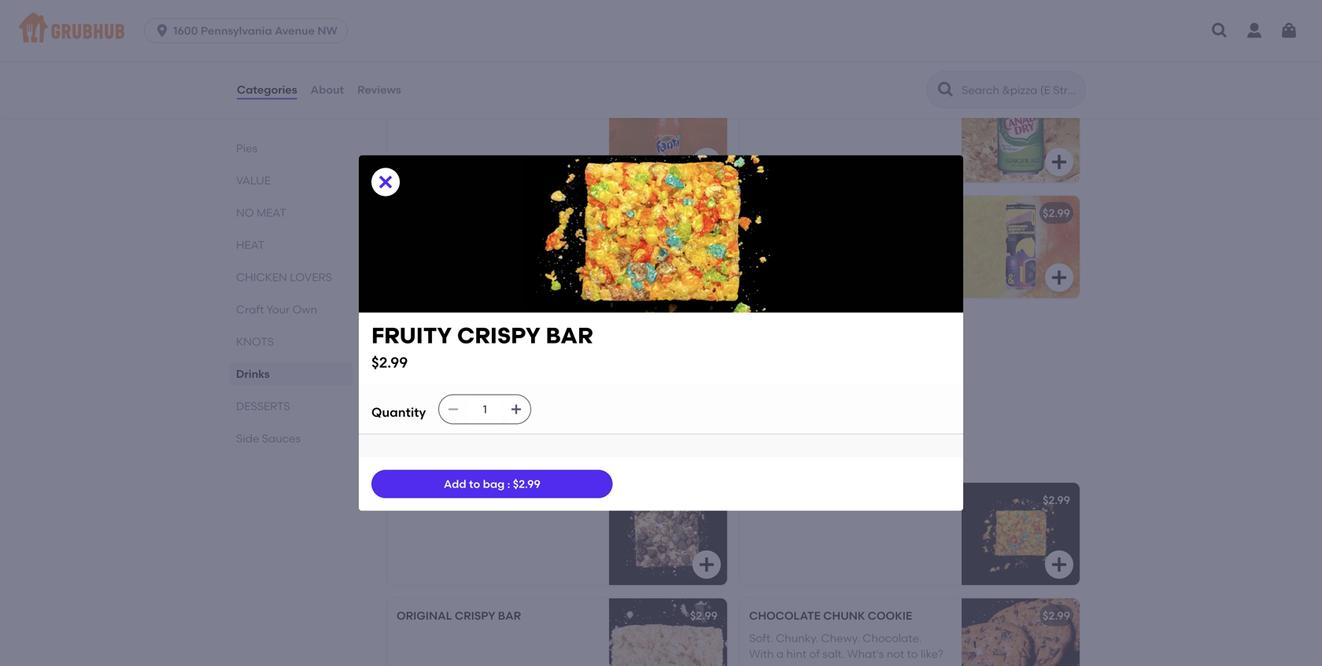 Task type: vqa. For each thing, say whether or not it's contained in the screenshot.
the Pies
yes



Task type: describe. For each thing, give the bounding box(es) containing it.
chocolate crispy bar button
[[387, 483, 727, 586]]

heat
[[236, 238, 264, 252]]

bar for chocolate
[[514, 494, 537, 507]]

passion
[[444, 207, 494, 220]]

$2.50
[[1042, 91, 1070, 104]]

hint
[[786, 648, 807, 661]]

avenue
[[275, 24, 315, 37]]

categories
[[237, 83, 297, 96]]

bottled fanta orange image
[[609, 80, 727, 183]]

chicken
[[236, 271, 287, 284]]

svg image for the ginger berry lemonade soda image
[[1050, 268, 1069, 287]]

svg image for fruity crispy bar image
[[1050, 556, 1069, 575]]

chocolate crispy bar image
[[609, 483, 727, 586]]

bottled fanta orange button
[[387, 80, 727, 183]]

1600
[[173, 24, 198, 37]]

crispy for chocolate
[[471, 494, 511, 507]]

to inside the soft. chunky. chewy. chocolate. with a hint of salt. what's not to like?
[[907, 648, 918, 661]]

cookie
[[868, 610, 912, 623]]

mango passion fruit image
[[609, 196, 727, 298]]

bottled coke image
[[609, 0, 727, 67]]

sauces
[[262, 432, 301, 445]]

$2.99 for mango passion fruit image
[[690, 207, 718, 220]]

soft.
[[749, 632, 773, 645]]

reviews button
[[357, 61, 402, 118]]

bottled sprite image
[[962, 0, 1080, 67]]

ginger berry lemonade soda image
[[962, 196, 1080, 298]]

$2.99 for original crispy bar image
[[690, 610, 718, 623]]

chocolate chunk cookie
[[749, 610, 912, 623]]

chewy.
[[821, 632, 860, 645]]

salt.
[[823, 648, 845, 661]]

svg image inside '1600 pennsylvania avenue nw' button
[[154, 23, 170, 39]]

nw
[[317, 24, 338, 37]]

own
[[292, 303, 317, 316]]

chicken lovers
[[236, 271, 332, 284]]

$2.50 button
[[740, 80, 1080, 183]]

fanta
[[450, 91, 487, 104]]

svg image inside main navigation navigation
[[1280, 21, 1299, 40]]

bottled
[[397, 91, 447, 104]]

nixie strawberry hibiscus sparkling water button
[[387, 312, 727, 414]]

mango
[[397, 207, 442, 220]]

of
[[809, 648, 820, 661]]

svg image for bottled fanta orange image
[[697, 153, 716, 172]]

hibiscus
[[507, 322, 560, 336]]

about button
[[310, 61, 345, 118]]

crispy for original
[[455, 610, 495, 623]]

quantity
[[371, 405, 426, 420]]

fruity
[[371, 323, 452, 349]]

value
[[236, 174, 271, 187]]

$2.99 button
[[740, 483, 1080, 586]]

side
[[236, 432, 259, 445]]

with
[[749, 648, 774, 661]]

meat
[[257, 206, 286, 220]]

categories button
[[236, 61, 298, 118]]

$2.99 for fruity crispy bar image
[[1043, 494, 1070, 507]]

ginger berry lemonade soda
[[749, 207, 933, 220]]



Task type: locate. For each thing, give the bounding box(es) containing it.
search icon image
[[937, 80, 955, 99]]

about
[[311, 83, 344, 96]]

Input item quantity number field
[[468, 395, 502, 424]]

original crispy bar image
[[609, 599, 727, 667]]

original crispy bar
[[397, 610, 521, 623]]

1 vertical spatial crispy
[[471, 494, 511, 507]]

$2.99 inside fruity crispy bar $2.99
[[371, 354, 408, 371]]

1 vertical spatial to
[[907, 648, 918, 661]]

0 vertical spatial bar
[[546, 323, 593, 349]]

nixie strawberry hibiscus sparkling water
[[397, 322, 667, 336]]

a
[[777, 648, 784, 661]]

water
[[629, 322, 667, 336]]

bottled fanta orange
[[397, 91, 539, 104]]

crispy for fruity
[[457, 323, 540, 349]]

soft. chunky. chewy. chocolate. with a hint of salt. what's not to like?
[[749, 632, 944, 661]]

0 horizontal spatial desserts
[[236, 400, 290, 413]]

0 vertical spatial desserts
[[236, 400, 290, 413]]

chocolate.
[[863, 632, 922, 645]]

add
[[444, 478, 466, 491]]

drinks
[[236, 368, 270, 381]]

bar
[[546, 323, 593, 349], [514, 494, 537, 507], [498, 610, 521, 623]]

nixie strawberry hibiscus sparkling water image
[[609, 312, 727, 414]]

fruity crispy bar image
[[962, 483, 1080, 586]]

chocolate up the chunky.
[[749, 610, 821, 623]]

:
[[507, 478, 510, 491]]

no meat
[[236, 206, 286, 220]]

like?
[[921, 648, 944, 661]]

desserts
[[236, 400, 290, 413], [384, 446, 470, 466]]

svg image for chocolate crispy bar image
[[697, 556, 716, 575]]

chocolate chunk cookie image
[[962, 599, 1080, 667]]

ginger ale image
[[962, 80, 1080, 183]]

pies
[[236, 142, 258, 155]]

pennsylvania
[[201, 24, 272, 37]]

desserts up side sauces
[[236, 400, 290, 413]]

svg image
[[1280, 21, 1299, 40], [697, 153, 716, 172], [1050, 153, 1069, 172], [697, 268, 716, 287], [1050, 268, 1069, 287], [510, 403, 523, 416], [697, 556, 716, 575], [1050, 556, 1069, 575]]

0 vertical spatial chocolate
[[397, 494, 468, 507]]

soda
[[901, 207, 933, 220]]

orange
[[490, 91, 539, 104]]

berry
[[796, 207, 832, 220]]

crispy
[[457, 323, 540, 349], [471, 494, 511, 507], [455, 610, 495, 623]]

sparkling
[[562, 322, 626, 336]]

to
[[469, 478, 480, 491], [907, 648, 918, 661]]

to up chocolate crispy bar
[[469, 478, 480, 491]]

not
[[887, 648, 904, 661]]

lovers
[[290, 271, 332, 284]]

bar inside fruity crispy bar $2.99
[[546, 323, 593, 349]]

lemonade
[[834, 207, 898, 220]]

chunk
[[823, 610, 865, 623]]

1 vertical spatial desserts
[[384, 446, 470, 466]]

1 vertical spatial chocolate
[[749, 610, 821, 623]]

mango passion fruit
[[397, 207, 528, 220]]

to right not
[[907, 648, 918, 661]]

$2.99 for the ginger berry lemonade soda image
[[1043, 207, 1070, 220]]

chocolate crispy bar
[[397, 494, 537, 507]]

1600 pennsylvania avenue nw button
[[144, 18, 354, 43]]

$2.99
[[690, 207, 718, 220], [1043, 207, 1070, 220], [371, 354, 408, 371], [513, 478, 541, 491], [1043, 494, 1070, 507], [690, 610, 718, 623], [1043, 610, 1070, 623]]

reviews
[[357, 83, 401, 96]]

nixie
[[397, 322, 426, 336]]

fruit
[[496, 207, 528, 220]]

Search &pizza (E Street) search field
[[960, 83, 1081, 98]]

strawberry
[[429, 322, 504, 336]]

0 vertical spatial crispy
[[457, 323, 540, 349]]

crispy inside button
[[471, 494, 511, 507]]

$2.99 for chocolate chunk cookie image
[[1043, 610, 1070, 623]]

bar for fruity
[[546, 323, 593, 349]]

0 horizontal spatial chocolate
[[397, 494, 468, 507]]

no
[[236, 206, 254, 220]]

chunky.
[[776, 632, 819, 645]]

1 horizontal spatial desserts
[[384, 446, 470, 466]]

1600 pennsylvania avenue nw
[[173, 24, 338, 37]]

bar inside button
[[514, 494, 537, 507]]

main navigation navigation
[[0, 0, 1322, 61]]

svg image for mango passion fruit image
[[697, 268, 716, 287]]

craft your own
[[236, 303, 317, 316]]

1 vertical spatial bar
[[514, 494, 537, 507]]

chocolate down add
[[397, 494, 468, 507]]

your
[[266, 303, 290, 316]]

desserts up add
[[384, 446, 470, 466]]

chocolate for chocolate crispy bar
[[397, 494, 468, 507]]

bag
[[483, 478, 505, 491]]

0 vertical spatial to
[[469, 478, 480, 491]]

what's
[[847, 648, 884, 661]]

side sauces
[[236, 432, 301, 445]]

1 horizontal spatial chocolate
[[749, 610, 821, 623]]

2 vertical spatial bar
[[498, 610, 521, 623]]

crispy inside fruity crispy bar $2.99
[[457, 323, 540, 349]]

fruity crispy bar $2.99
[[371, 323, 593, 371]]

bar for original
[[498, 610, 521, 623]]

$2.99 inside button
[[1043, 494, 1070, 507]]

0 horizontal spatial to
[[469, 478, 480, 491]]

chocolate inside button
[[397, 494, 468, 507]]

1 horizontal spatial to
[[907, 648, 918, 661]]

ginger
[[749, 207, 793, 220]]

add to bag : $2.99
[[444, 478, 541, 491]]

craft
[[236, 303, 264, 316]]

svg image for ginger ale image
[[1050, 153, 1069, 172]]

chocolate for chocolate chunk cookie
[[749, 610, 821, 623]]

knots
[[236, 335, 274, 349]]

2 vertical spatial crispy
[[455, 610, 495, 623]]

original
[[397, 610, 452, 623]]

svg image
[[1210, 21, 1229, 40], [154, 23, 170, 39], [376, 173, 395, 192], [697, 384, 716, 403], [447, 403, 460, 416]]

chocolate
[[397, 494, 468, 507], [749, 610, 821, 623]]



